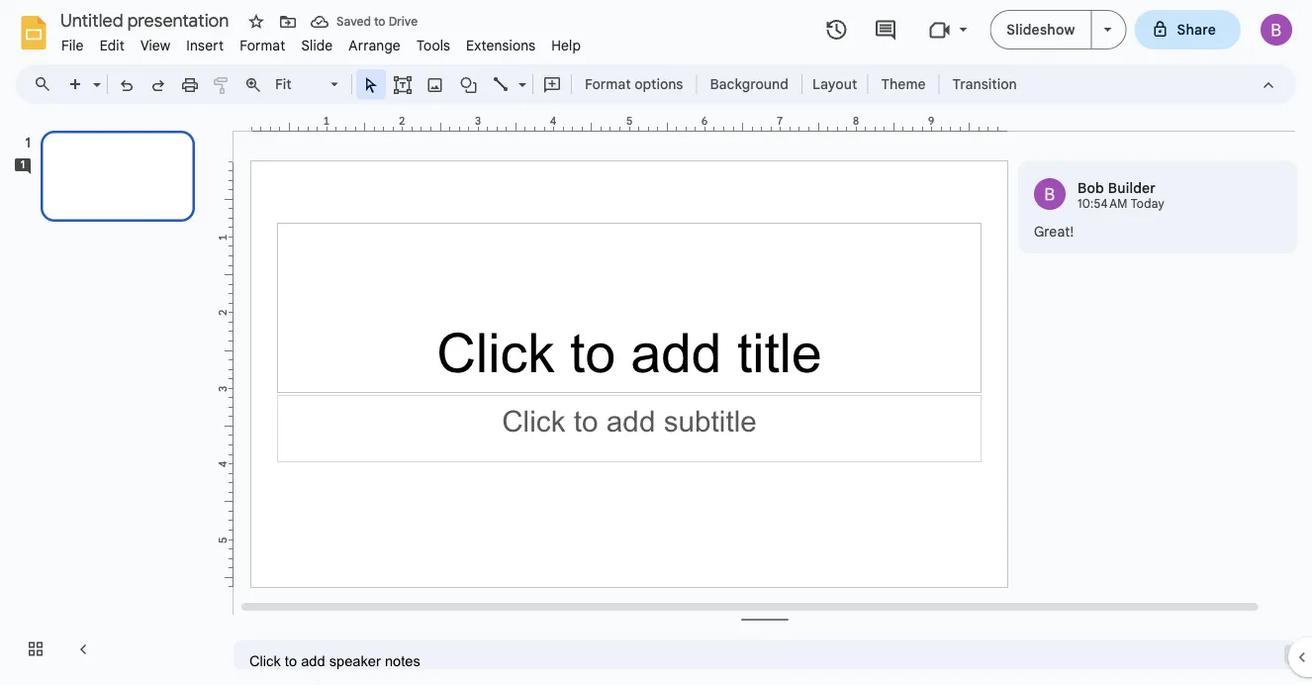 Task type: vqa. For each thing, say whether or not it's contained in the screenshot.
TODAY
yes



Task type: describe. For each thing, give the bounding box(es) containing it.
options
[[635, 75, 684, 93]]

transition button
[[944, 69, 1026, 99]]

saved to drive button
[[306, 8, 423, 36]]

file
[[61, 37, 84, 54]]

theme
[[882, 75, 926, 93]]

format for format options
[[585, 75, 631, 93]]

format options
[[585, 75, 684, 93]]

share button
[[1135, 10, 1241, 50]]

menu bar banner
[[0, 0, 1313, 685]]

layout button
[[807, 69, 864, 99]]

bob builder image
[[1035, 178, 1066, 210]]

insert
[[186, 37, 224, 54]]

arrange menu item
[[341, 34, 409, 57]]

edit
[[100, 37, 125, 54]]

main toolbar
[[58, 69, 1027, 99]]

drive
[[389, 14, 418, 29]]

to
[[374, 14, 386, 29]]

slideshow
[[1007, 21, 1076, 38]]

list inside application
[[1019, 160, 1298, 253]]

format menu item
[[232, 34, 293, 57]]

today
[[1131, 197, 1165, 211]]

extensions menu item
[[458, 34, 544, 57]]

insert menu item
[[179, 34, 232, 57]]

format options button
[[576, 69, 692, 99]]

great!
[[1035, 223, 1074, 240]]



Task type: locate. For each thing, give the bounding box(es) containing it.
view
[[140, 37, 171, 54]]

1 vertical spatial format
[[585, 75, 631, 93]]

view menu item
[[133, 34, 179, 57]]

menu bar inside menu bar banner
[[53, 26, 589, 58]]

slide menu item
[[293, 34, 341, 57]]

help menu item
[[544, 34, 589, 57]]

Rename text field
[[53, 8, 241, 32]]

layout
[[813, 75, 858, 93]]

edit menu item
[[92, 34, 133, 57]]

help
[[552, 37, 581, 54]]

format
[[240, 37, 286, 54], [585, 75, 631, 93]]

menu bar containing file
[[53, 26, 589, 58]]

list containing bob builder
[[1019, 160, 1298, 253]]

share
[[1178, 21, 1217, 38]]

insert image image
[[424, 70, 447, 98]]

application containing slideshow
[[0, 0, 1313, 685]]

theme button
[[873, 69, 935, 99]]

shape image
[[458, 70, 481, 98]]

file menu item
[[53, 34, 92, 57]]

tools
[[417, 37, 451, 54]]

0 horizontal spatial format
[[240, 37, 286, 54]]

saved to drive
[[337, 14, 418, 29]]

Zoom field
[[269, 70, 348, 99]]

format inside button
[[585, 75, 631, 93]]

saved
[[337, 14, 371, 29]]

background button
[[701, 69, 798, 99]]

menu bar
[[53, 26, 589, 58]]

Menus field
[[25, 70, 68, 98]]

builder
[[1109, 179, 1157, 197]]

Zoom text field
[[272, 70, 328, 98]]

10:54 am
[[1078, 197, 1128, 211]]

bob
[[1078, 179, 1105, 197]]

start slideshow (⌘+enter) image
[[1104, 28, 1112, 32]]

slide
[[301, 37, 333, 54]]

bob builder 10:54 am today
[[1078, 179, 1165, 211]]

extensions
[[466, 37, 536, 54]]

new slide with layout image
[[88, 71, 101, 78]]

format left options
[[585, 75, 631, 93]]

navigation
[[0, 112, 218, 685]]

format inside "menu item"
[[240, 37, 286, 54]]

application
[[0, 0, 1313, 685]]

format down star option
[[240, 37, 286, 54]]

format for format
[[240, 37, 286, 54]]

1 horizontal spatial format
[[585, 75, 631, 93]]

list
[[1019, 160, 1298, 253]]

background
[[710, 75, 789, 93]]

0 vertical spatial format
[[240, 37, 286, 54]]

slideshow button
[[990, 10, 1093, 50]]

arrange
[[349, 37, 401, 54]]

Star checkbox
[[243, 8, 270, 36]]

tools menu item
[[409, 34, 458, 57]]

transition
[[953, 75, 1017, 93]]



